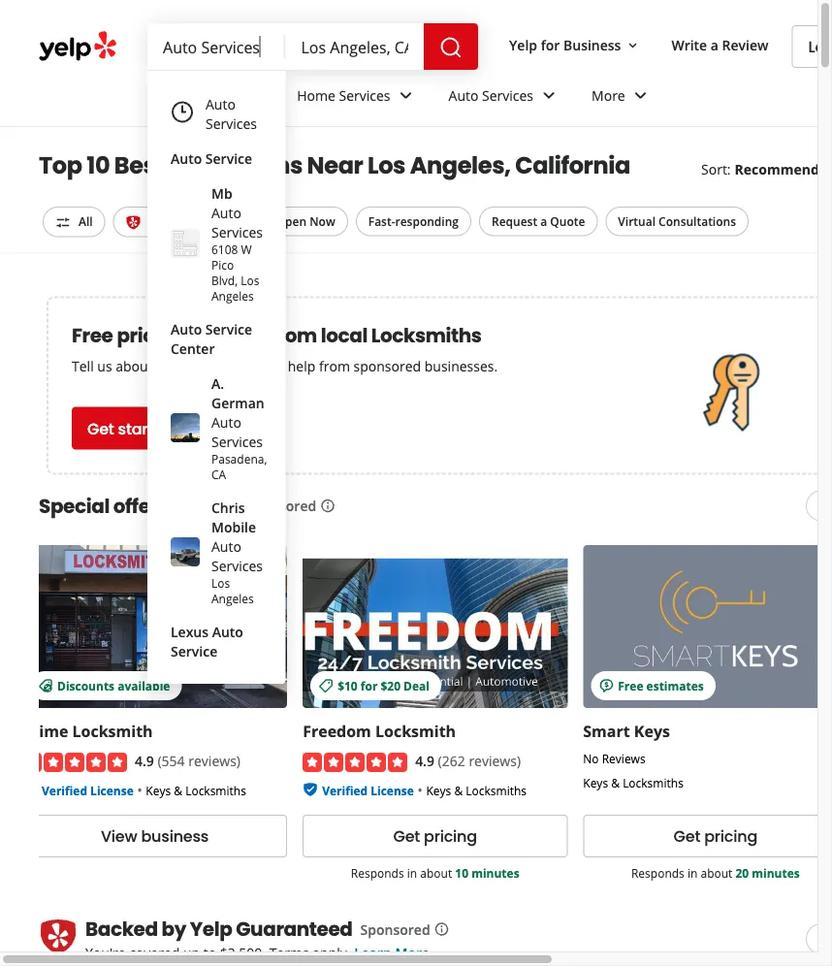 Task type: locate. For each thing, give the bounding box(es) containing it.
yelp guaranteed
[[149, 213, 243, 229]]

auto inside a. german auto services pasadena, ca
[[211, 413, 241, 431]]

service inside auto service center
[[205, 320, 252, 338]]

0 horizontal spatial estimates
[[169, 321, 267, 349]]

& down (262
[[454, 782, 463, 798]]

auto right 24 clock v2 image
[[206, 95, 236, 113]]

request a quote
[[492, 213, 585, 229]]

1 horizontal spatial verified
[[322, 782, 368, 798]]

lexus auto service
[[171, 622, 243, 660]]

1 horizontal spatial estimates
[[647, 677, 704, 693]]

0 horizontal spatial for
[[172, 492, 199, 519]]

angeles down the pico
[[211, 288, 254, 304]]

1 horizontal spatial 24 chevron down v2 image
[[537, 84, 561, 107]]

2 vertical spatial service
[[171, 642, 217, 660]]

2 responds from the left
[[631, 865, 685, 881]]

2 verified from the left
[[322, 782, 368, 798]]

your
[[156, 357, 185, 375]]

get pricing for smart keys
[[674, 825, 758, 847]]

0 horizontal spatial free
[[72, 321, 113, 349]]

0 horizontal spatial 24 chevron down v2 image
[[394, 84, 418, 107]]

more
[[592, 86, 625, 104], [395, 943, 430, 962]]

20
[[736, 865, 749, 881]]

0 horizontal spatial sponsored
[[247, 497, 316, 515]]

2 horizontal spatial &
[[611, 774, 620, 790]]

0 horizontal spatial get pricing
[[393, 825, 477, 847]]

responds in about 20 minutes
[[631, 865, 800, 881]]

1 horizontal spatial los
[[241, 272, 259, 288]]

get inside button
[[87, 418, 114, 439]]

more right learn
[[395, 943, 430, 962]]

angeles,
[[410, 149, 511, 182]]

1 vertical spatial a
[[541, 213, 547, 229]]

prime locksmith
[[22, 720, 153, 741]]

1 license from the left
[[90, 782, 134, 798]]

get
[[87, 418, 114, 439], [393, 825, 420, 847], [674, 825, 701, 847]]

auto service center link
[[159, 311, 274, 366]]

1 horizontal spatial 10
[[455, 865, 469, 881]]

responds left 20
[[631, 865, 685, 881]]

from
[[270, 321, 317, 349], [319, 357, 350, 375]]

yelp inside filters group
[[149, 213, 173, 229]]

4.9 star rating image
[[22, 752, 127, 771], [303, 752, 408, 771]]

auto up center
[[171, 320, 202, 338]]

0 vertical spatial previous image
[[809, 494, 832, 517]]

1 horizontal spatial reviews)
[[469, 751, 521, 769]]

angeles up 'lexus auto service' "link"
[[211, 590, 254, 606]]

2 minutes from the left
[[752, 865, 800, 881]]

2 horizontal spatial 24 chevron down v2 image
[[629, 84, 653, 107]]

2 horizontal spatial for
[[541, 35, 560, 54]]

sponsored
[[247, 497, 316, 515], [360, 920, 430, 938]]

free
[[72, 321, 113, 349], [618, 677, 644, 693]]

verified down prime
[[42, 782, 87, 798]]

auto down 24 clock v2 image
[[171, 149, 202, 167]]

24 chevron down v2 image for auto services
[[537, 84, 561, 107]]

& down the (554
[[174, 782, 182, 798]]

a inside button
[[541, 213, 547, 229]]

0 horizontal spatial verified
[[42, 782, 87, 798]]

get pricing up "responds in about 20 minutes"
[[674, 825, 758, 847]]

free up tell
[[72, 321, 113, 349]]

get for freedom locksmith
[[393, 825, 420, 847]]

virtual consultations button
[[606, 207, 749, 236]]

keys & locksmiths down 4.9 (262 reviews)
[[426, 782, 527, 798]]

1 horizontal spatial a
[[711, 35, 719, 54]]

auto inside "chris mobile auto services los angeles"
[[211, 537, 241, 555]]

24 chevron down v2 image down yelp for business
[[537, 84, 561, 107]]

a left 'quote'
[[541, 213, 547, 229]]

about
[[116, 357, 153, 375], [420, 865, 452, 881], [701, 865, 733, 881]]

0 horizontal spatial from
[[270, 321, 317, 349]]

about right us
[[116, 357, 153, 375]]

a. german auto services pasadena, ca
[[211, 374, 267, 482]]

you
[[202, 492, 239, 519]]

1 horizontal spatial 4.9 star rating image
[[303, 752, 408, 771]]

1 horizontal spatial free
[[618, 677, 644, 693]]

1 locksmith from the left
[[72, 720, 153, 741]]

0 vertical spatial estimates
[[169, 321, 267, 349]]

1 in from the left
[[407, 865, 417, 881]]

1 horizontal spatial keys & locksmiths
[[426, 782, 527, 798]]

no
[[583, 750, 599, 766]]

learn
[[354, 943, 392, 962]]

deal
[[404, 677, 430, 693]]

0 horizontal spatial verified license button
[[42, 780, 134, 798]]

0 vertical spatial angeles
[[211, 288, 254, 304]]

0 horizontal spatial pricing
[[424, 825, 477, 847]]

0 horizontal spatial keys & locksmiths
[[146, 782, 246, 798]]

request
[[492, 213, 538, 229]]

sort:
[[701, 160, 731, 178]]

2 verified license button from the left
[[322, 780, 414, 798]]

0 vertical spatial los
[[368, 149, 406, 182]]

auto services link down search image
[[433, 70, 576, 126]]

responds
[[351, 865, 404, 881], [631, 865, 685, 881]]

16 discount available v2 image
[[38, 678, 53, 693]]

verified
[[42, 782, 87, 798], [322, 782, 368, 798]]

open
[[276, 213, 307, 229]]

1 minutes from the left
[[472, 865, 520, 881]]

24 chevron down v2 image for more
[[629, 84, 653, 107]]

for for $10
[[361, 677, 378, 693]]

minutes for smart keys
[[752, 865, 800, 881]]

1 vertical spatial service
[[205, 320, 252, 338]]

1 horizontal spatial get pricing
[[674, 825, 758, 847]]

log
[[809, 36, 832, 58]]

get up "responds in about 20 minutes"
[[674, 825, 701, 847]]

0 horizontal spatial verified license
[[42, 782, 134, 798]]

in left 20
[[688, 865, 698, 881]]

service inside 'link'
[[205, 149, 252, 167]]

get started
[[87, 418, 173, 439]]

auto right lexus
[[212, 622, 243, 641]]

1 vertical spatial sponsored
[[360, 920, 430, 938]]

verified license up view
[[42, 782, 134, 798]]

1 horizontal spatial auto services link
[[433, 70, 576, 126]]

prime locksmith link
[[22, 720, 153, 741]]

(554
[[158, 751, 185, 769]]

auto services link
[[433, 70, 576, 126], [159, 86, 274, 141]]

yelp
[[509, 35, 537, 54], [149, 213, 173, 229]]

los down mobile
[[211, 575, 230, 591]]

24 chevron down v2 image
[[394, 84, 418, 107], [537, 84, 561, 107], [629, 84, 653, 107]]

get pricing
[[393, 825, 477, 847], [674, 825, 758, 847]]

1 24 chevron down v2 image from the left
[[394, 84, 418, 107]]

0 horizontal spatial get pricing button
[[303, 814, 568, 857]]

verified license button up view
[[42, 780, 134, 798]]

get pricing button for smart keys
[[583, 814, 832, 857]]

0 horizontal spatial 4.9
[[135, 751, 154, 769]]

responding
[[395, 213, 459, 229]]

24 chevron down v2 image inside more link
[[629, 84, 653, 107]]

1 4.9 star rating image from the left
[[22, 752, 127, 771]]

auto
[[449, 86, 479, 104], [206, 95, 236, 113], [171, 149, 202, 167], [211, 203, 241, 222], [171, 320, 202, 338], [211, 413, 241, 431], [211, 537, 241, 555], [212, 622, 243, 641]]

service inside lexus auto service
[[171, 642, 217, 660]]

estimates up 'project'
[[169, 321, 267, 349]]

2 in from the left
[[688, 865, 698, 881]]

0 horizontal spatial in
[[407, 865, 417, 881]]

request a quote button
[[479, 207, 598, 236]]

1 get pricing button from the left
[[303, 814, 568, 857]]

service up center
[[205, 320, 252, 338]]

reviews) right (262
[[469, 751, 521, 769]]

locksmith down discounts available
[[72, 720, 153, 741]]

1 horizontal spatial sponsored
[[360, 920, 430, 938]]

2 get pricing from the left
[[674, 825, 758, 847]]

0 horizontal spatial about
[[116, 357, 153, 375]]

0 horizontal spatial 10
[[87, 149, 110, 182]]

0 horizontal spatial responds
[[351, 865, 404, 881]]

0 horizontal spatial minutes
[[472, 865, 520, 881]]

0 vertical spatial sponsored
[[247, 497, 316, 515]]

verified license right 16 verified v2 image
[[322, 782, 414, 798]]

1 vertical spatial more
[[395, 943, 430, 962]]

0 horizontal spatial 4.9 star rating image
[[22, 752, 127, 771]]

log link
[[792, 25, 832, 68]]

auto down german
[[211, 413, 241, 431]]

0 horizontal spatial license
[[90, 782, 134, 798]]

keys down the (554
[[146, 782, 171, 798]]

smart
[[583, 720, 630, 741]]

& for freedom locksmith
[[454, 782, 463, 798]]

yelp right 16 yelp guaranteed v2 icon at the left of the page
[[149, 213, 173, 229]]

for inside button
[[541, 35, 560, 54]]

4.9 for prime locksmith
[[135, 751, 154, 769]]

get pricing up responds in about 10 minutes
[[393, 825, 477, 847]]

1 horizontal spatial responds
[[631, 865, 685, 881]]

1 verified from the left
[[42, 782, 87, 798]]

2 vertical spatial los
[[211, 575, 230, 591]]

0 vertical spatial for
[[541, 35, 560, 54]]

1 horizontal spatial more
[[592, 86, 625, 104]]

1 vertical spatial yelp
[[149, 213, 173, 229]]

2 horizontal spatial los
[[368, 149, 406, 182]]

about up 16 info v2 image
[[420, 865, 452, 881]]

0 horizontal spatial reviews)
[[188, 751, 241, 769]]

0 vertical spatial free
[[72, 321, 113, 349]]

2 4.9 star rating image from the left
[[303, 752, 408, 771]]

10
[[87, 149, 110, 182], [455, 865, 469, 881]]

locksmith for prime locksmith
[[72, 720, 153, 741]]

1 horizontal spatial locksmith
[[375, 720, 456, 741]]

1 horizontal spatial minutes
[[752, 865, 800, 881]]

get for smart keys
[[674, 825, 701, 847]]

2 reviews) from the left
[[469, 751, 521, 769]]

discounts
[[57, 677, 115, 693]]

free estimates
[[618, 677, 704, 693]]

4.9
[[135, 751, 154, 769], [415, 751, 435, 769]]

locksmith for freedom locksmith
[[375, 720, 456, 741]]

services up ca
[[211, 432, 263, 451]]

$10 for $20 deal
[[338, 677, 430, 693]]

1 reviews) from the left
[[188, 751, 241, 769]]

locksmiths inside smart keys no reviews keys & locksmiths
[[623, 774, 684, 790]]

1 vertical spatial free
[[618, 677, 644, 693]]

locksmiths down reviews
[[623, 774, 684, 790]]

in up "learn more" "link"
[[407, 865, 417, 881]]

auto down the 'mb'
[[211, 203, 241, 222]]

sponsored up "learn more" "link"
[[360, 920, 430, 938]]

view
[[101, 825, 137, 847]]

2 locksmith from the left
[[375, 720, 456, 741]]

from up the help
[[270, 321, 317, 349]]

0 vertical spatial yelp
[[509, 35, 537, 54]]

auto services link up auto service
[[159, 86, 274, 141]]

1 angeles from the top
[[211, 288, 254, 304]]

a right write
[[711, 35, 719, 54]]

freedom locksmith
[[303, 720, 456, 741]]

& down reviews
[[611, 774, 620, 790]]

yelp for business button
[[502, 27, 648, 62]]

1 horizontal spatial 4.9
[[415, 751, 435, 769]]

reviews) right the (554
[[188, 751, 241, 769]]

0 vertical spatial service
[[205, 149, 252, 167]]

2 get pricing button from the left
[[583, 814, 832, 857]]

more inside business categories element
[[592, 86, 625, 104]]

a inside 'link'
[[711, 35, 719, 54]]

services up the pico
[[211, 223, 263, 241]]

1 horizontal spatial verified license button
[[322, 780, 414, 798]]

get left started at the top of the page
[[87, 418, 114, 439]]

0 horizontal spatial yelp
[[149, 213, 173, 229]]

2 horizontal spatial about
[[701, 865, 733, 881]]

apply.
[[313, 943, 351, 962]]

minutes
[[472, 865, 520, 881], [752, 865, 800, 881]]

pricing up responds in about 10 minutes
[[424, 825, 477, 847]]

search image
[[439, 36, 463, 59]]

services inside a. german auto services pasadena, ca
[[211, 432, 263, 451]]

guaranteed
[[176, 213, 243, 229]]

auto services down search image
[[449, 86, 534, 104]]

los right near
[[368, 149, 406, 182]]

0 vertical spatial a
[[711, 35, 719, 54]]

1 horizontal spatial in
[[688, 865, 698, 881]]

2 24 chevron down v2 image from the left
[[537, 84, 561, 107]]

2 license from the left
[[371, 782, 414, 798]]

auto inside 'link'
[[171, 149, 202, 167]]

lexus
[[171, 622, 209, 641]]

2 keys & locksmiths from the left
[[426, 782, 527, 798]]

& inside smart keys no reviews keys & locksmiths
[[611, 774, 620, 790]]

24 chevron down v2 image inside home services link
[[394, 84, 418, 107]]

24 chevron down v2 image down 16 chevron down v2 "icon"
[[629, 84, 653, 107]]

in for freedom locksmith
[[407, 865, 417, 881]]

for right $10
[[361, 677, 378, 693]]

1 get pricing from the left
[[393, 825, 477, 847]]

angeles
[[211, 288, 254, 304], [211, 590, 254, 606]]

estimates inside free price estimates from local locksmiths tell us about your project and get help from sponsored businesses.
[[169, 321, 267, 349]]

1 horizontal spatial get
[[393, 825, 420, 847]]

for left you
[[172, 492, 199, 519]]

1 vertical spatial estimates
[[647, 677, 704, 693]]

1 horizontal spatial from
[[319, 357, 350, 375]]

keys & locksmiths for prime locksmith
[[146, 782, 246, 798]]

minutes for freedom locksmith
[[472, 865, 520, 881]]

verified license button right 16 verified v2 image
[[322, 780, 414, 798]]

get started button
[[72, 407, 188, 450]]

w
[[241, 241, 252, 257]]

1 horizontal spatial yelp
[[509, 35, 537, 54]]

locksmiths up businesses. at the top right
[[371, 321, 482, 349]]

4.9 left the (554
[[135, 751, 154, 769]]

0 vertical spatial more
[[592, 86, 625, 104]]

estimates up smart keys link
[[647, 677, 704, 693]]

get pricing button
[[303, 814, 568, 857], [583, 814, 832, 857]]

get up responds in about 10 minutes
[[393, 825, 420, 847]]

service down lexus
[[171, 642, 217, 660]]

estimates
[[169, 321, 267, 349], [647, 677, 704, 693]]

for
[[541, 35, 560, 54], [172, 492, 199, 519], [361, 677, 378, 693]]

1 horizontal spatial about
[[420, 865, 452, 881]]

auto down mobile
[[211, 537, 241, 555]]

auto inside auto service center
[[171, 320, 202, 338]]

ca
[[211, 466, 226, 482]]

16 chevron down v2 image
[[625, 38, 641, 53]]

previous image
[[809, 494, 832, 517], [809, 927, 832, 950]]

auto down search image
[[449, 86, 479, 104]]

services down yelp for business
[[482, 86, 534, 104]]

1 vertical spatial 10
[[455, 865, 469, 881]]

services
[[339, 86, 390, 104], [482, 86, 534, 104], [206, 114, 257, 132], [211, 223, 263, 241], [211, 432, 263, 451], [211, 556, 263, 575]]

about for freedom locksmith
[[420, 865, 452, 881]]

4.9 star rating image down prime locksmith
[[22, 752, 127, 771]]

auto service link
[[159, 141, 270, 176]]

4.9 left (262
[[415, 751, 435, 769]]

price
[[117, 321, 166, 349]]

virtual consultations
[[618, 213, 736, 229]]

1 horizontal spatial for
[[361, 677, 378, 693]]

locksmiths inside free price estimates from local locksmiths tell us about your project and get help from sponsored businesses.
[[371, 321, 482, 349]]

up
[[183, 943, 200, 962]]

more down business
[[592, 86, 625, 104]]

about left 20
[[701, 865, 733, 881]]

yelp up business categories element
[[509, 35, 537, 54]]

auto services up auto service 'link'
[[206, 95, 257, 132]]

2 horizontal spatial get
[[674, 825, 701, 847]]

free inside free estimates link
[[618, 677, 644, 693]]

0 horizontal spatial more
[[395, 943, 430, 962]]

all button
[[43, 207, 105, 237]]

0 horizontal spatial &
[[174, 782, 182, 798]]

1 responds from the left
[[351, 865, 404, 881]]

&
[[611, 774, 620, 790], [174, 782, 182, 798], [454, 782, 463, 798]]

los inside mb auto services 6108 w pico blvd, los angeles
[[241, 272, 259, 288]]

for for yelp
[[541, 35, 560, 54]]

auto service center
[[171, 320, 252, 357]]

1 vertical spatial angeles
[[211, 590, 254, 606]]

4.9 star rating image down freedom
[[303, 752, 408, 771]]

mobile
[[211, 518, 256, 536]]

get pricing for freedom locksmith
[[393, 825, 477, 847]]

1 pricing from the left
[[424, 825, 477, 847]]

get pricing button for freedom locksmith
[[303, 814, 568, 857]]

1 4.9 from the left
[[135, 751, 154, 769]]

keys & locksmiths down 4.9 (554 reviews)
[[146, 782, 246, 798]]

service up the 'mb'
[[205, 149, 252, 167]]

1 horizontal spatial verified license
[[322, 782, 414, 798]]

get pricing button up "responds in about 20 minutes"
[[583, 814, 832, 857]]

2 angeles from the top
[[211, 590, 254, 606]]

los right blvd,
[[241, 272, 259, 288]]

pricing up 20
[[704, 825, 758, 847]]

smart keys no reviews keys & locksmiths
[[583, 720, 684, 790]]

from down local in the left of the page
[[319, 357, 350, 375]]

24 chevron down v2 image right home services
[[394, 84, 418, 107]]

get pricing button up responds in about 10 minutes
[[303, 814, 568, 857]]

auto services
[[449, 86, 534, 104], [206, 95, 257, 132]]

0 horizontal spatial locksmith
[[72, 720, 153, 741]]

2 vertical spatial for
[[361, 677, 378, 693]]

1 horizontal spatial auto services
[[449, 86, 534, 104]]

1 horizontal spatial &
[[454, 782, 463, 798]]

free price estimates from local locksmiths image
[[682, 344, 779, 441]]

None search field
[[147, 23, 482, 70]]

you're
[[85, 943, 126, 962]]

for left business
[[541, 35, 560, 54]]

1 horizontal spatial pricing
[[704, 825, 758, 847]]

3 24 chevron down v2 image from the left
[[629, 84, 653, 107]]

sponsored for backed by yelp guaranteed
[[360, 920, 430, 938]]

0 horizontal spatial get
[[87, 418, 114, 439]]

pasadena,
[[211, 451, 267, 467]]

0 horizontal spatial los
[[211, 575, 230, 591]]

reviews) for prime locksmith
[[188, 751, 241, 769]]

license up view
[[90, 782, 134, 798]]

locksmith down deal
[[375, 720, 456, 741]]

free right the 16 free estimates v2 icon in the bottom right of the page
[[618, 677, 644, 693]]

reviews) for freedom locksmith
[[469, 751, 521, 769]]

24 clock v2 image
[[171, 100, 194, 124]]

1 vertical spatial previous image
[[809, 927, 832, 950]]

pico
[[211, 257, 234, 273]]

free inside free price estimates from local locksmiths tell us about your project and get help from sponsored businesses.
[[72, 321, 113, 349]]

2 4.9 from the left
[[415, 751, 435, 769]]

1 horizontal spatial get pricing button
[[583, 814, 832, 857]]

2 pricing from the left
[[704, 825, 758, 847]]

top
[[39, 149, 82, 182]]

1 vertical spatial los
[[241, 272, 259, 288]]

0 horizontal spatial a
[[541, 213, 547, 229]]

license down freedom locksmith
[[371, 782, 414, 798]]

1 keys & locksmiths from the left
[[146, 782, 246, 798]]

locksmiths down 4.9 (262 reviews)
[[466, 782, 527, 798]]

None field
[[163, 36, 270, 57], [301, 36, 408, 57], [163, 36, 270, 57]]

verified right 16 verified v2 image
[[322, 782, 368, 798]]

1 horizontal spatial license
[[371, 782, 414, 798]]

  text field
[[163, 36, 270, 57]]

business
[[141, 825, 209, 847]]

keys up reviews
[[634, 720, 670, 741]]

responds up learn
[[351, 865, 404, 881]]

sponsored left 16 info v2 icon
[[247, 497, 316, 515]]



Task type: describe. For each thing, give the bounding box(es) containing it.
sponsored for special offers for you
[[247, 497, 316, 515]]

top 10 best locksmiths near los angeles, california
[[39, 149, 630, 182]]

0 vertical spatial 10
[[87, 149, 110, 182]]

project
[[189, 357, 233, 375]]

free for price
[[72, 321, 113, 349]]

service for auto service
[[205, 149, 252, 167]]

0 horizontal spatial auto services
[[206, 95, 257, 132]]

sort: recommended
[[701, 160, 832, 178]]

chris mobile auto services los angeles
[[211, 498, 263, 606]]

business
[[564, 35, 621, 54]]

in for smart keys
[[688, 865, 698, 881]]

auto inside mb auto services 6108 w pico blvd, los angeles
[[211, 203, 241, 222]]

yelp guaranteed button
[[113, 207, 256, 237]]

none field near
[[301, 36, 408, 57]]

quote
[[550, 213, 585, 229]]

auto inside lexus auto service
[[212, 622, 243, 641]]

by
[[162, 916, 186, 943]]

& for prime locksmith
[[174, 782, 182, 798]]

responds in about 10 minutes
[[351, 865, 520, 881]]

a for request
[[541, 213, 547, 229]]

16 yelp guaranteed v2 image
[[126, 215, 141, 230]]

(262
[[438, 751, 465, 769]]

responds for freedom locksmith
[[351, 865, 404, 881]]

auto inside auto services
[[206, 95, 236, 113]]

services down mobile
[[211, 556, 263, 575]]

free estimates link
[[583, 545, 832, 708]]

keys down (262
[[426, 782, 451, 798]]

services up auto service 'link'
[[206, 114, 257, 132]]

discounts available link
[[22, 545, 287, 708]]

keys & locksmiths for freedom locksmith
[[426, 782, 527, 798]]

a.
[[211, 374, 224, 392]]

lexus auto service link
[[159, 614, 274, 668]]

license for 2nd verified license button from the left
[[371, 782, 414, 798]]

free price estimates from local locksmiths tell us about your project and get help from sponsored businesses.
[[72, 321, 498, 375]]

near
[[307, 149, 363, 182]]

$20
[[381, 677, 401, 693]]

fast-responding
[[368, 213, 459, 229]]

16 free estimates v2 image
[[599, 678, 614, 693]]

yelp guaranteed
[[190, 916, 353, 943]]

learn more link
[[354, 943, 430, 962]]

view business
[[101, 825, 209, 847]]

filters group
[[39, 207, 753, 237]]

service for auto service center
[[205, 320, 252, 338]]

to
[[203, 943, 216, 962]]

1 verified license from the left
[[42, 782, 134, 798]]

locksmiths down 4.9 (554 reviews)
[[185, 782, 246, 798]]

license for second verified license button from right
[[90, 782, 134, 798]]

4.9 (554 reviews)
[[135, 751, 241, 769]]

center
[[171, 339, 215, 357]]

recommended button
[[735, 160, 832, 178]]

terms
[[269, 943, 309, 962]]

home
[[297, 86, 336, 104]]

2 verified license from the left
[[322, 782, 414, 798]]

Find text field
[[163, 36, 270, 57]]

special
[[39, 492, 109, 519]]

0 vertical spatial from
[[270, 321, 317, 349]]

sponsored
[[354, 357, 421, 375]]

about for smart keys
[[701, 865, 733, 881]]

backed
[[85, 916, 158, 943]]

home services
[[297, 86, 390, 104]]

yelp for yelp guaranteed
[[149, 213, 173, 229]]

0 horizontal spatial auto services link
[[159, 86, 274, 141]]

recommended
[[735, 160, 832, 178]]

Near text field
[[301, 36, 408, 57]]

4.9 star rating image for prime
[[22, 752, 127, 771]]

locksmiths up the 'mb'
[[169, 149, 303, 182]]

pricing for freedom locksmith
[[424, 825, 477, 847]]

special offers for you
[[39, 492, 239, 519]]

chris
[[211, 498, 245, 517]]

more link
[[576, 70, 668, 126]]

restaurants link
[[147, 70, 282, 126]]

now
[[310, 213, 335, 229]]

2 previous image from the top
[[809, 927, 832, 950]]

all
[[79, 213, 93, 229]]

16 filter v2 image
[[55, 215, 71, 230]]

16 info v2 image
[[320, 498, 336, 514]]

discounts available
[[57, 677, 170, 693]]

responds for smart keys
[[631, 865, 685, 881]]

write
[[672, 35, 707, 54]]

started
[[118, 418, 173, 439]]

local
[[321, 321, 368, 349]]

keys down no
[[583, 774, 608, 790]]

and
[[237, 357, 261, 375]]

you're covered up to $2,500. terms apply. learn more
[[85, 943, 430, 962]]

$2,500.
[[220, 943, 266, 962]]

review
[[722, 35, 769, 54]]

16 info v2 image
[[434, 922, 450, 937]]

16 deal v2 image
[[318, 678, 334, 693]]

a for write
[[711, 35, 719, 54]]

4.9 (262 reviews)
[[415, 751, 521, 769]]

virtual
[[618, 213, 656, 229]]

open now button
[[264, 207, 348, 236]]

1 vertical spatial from
[[319, 357, 350, 375]]

us
[[97, 357, 112, 375]]

4.9 star rating image for freedom
[[303, 752, 408, 771]]

6108
[[211, 241, 238, 257]]

1 verified license button from the left
[[42, 780, 134, 798]]

free for estimates
[[618, 677, 644, 693]]

write a review link
[[664, 27, 776, 62]]

get
[[264, 357, 284, 375]]

business categories element
[[147, 70, 832, 126]]

angeles inside mb auto services 6108 w pico blvd, los angeles
[[211, 288, 254, 304]]

$10 for $20 deal link
[[303, 545, 568, 708]]

view business link
[[22, 814, 287, 857]]

backed by yelp guaranteed
[[85, 916, 353, 943]]

auto inside business categories element
[[449, 86, 479, 104]]

covered
[[129, 943, 180, 962]]

about inside free price estimates from local locksmiths tell us about your project and get help from sponsored businesses.
[[116, 357, 153, 375]]

home services link
[[282, 70, 433, 126]]

restaurants
[[163, 86, 239, 104]]

pricing for smart keys
[[704, 825, 758, 847]]

available
[[118, 677, 170, 693]]

los inside "chris mobile auto services los angeles"
[[211, 575, 230, 591]]

blvd,
[[211, 272, 238, 288]]

24 chevron down v2 image for home services
[[394, 84, 418, 107]]

4.9 for freedom locksmith
[[415, 751, 435, 769]]

angeles inside "chris mobile auto services los angeles"
[[211, 590, 254, 606]]

1 vertical spatial for
[[172, 492, 199, 519]]

california
[[515, 149, 630, 182]]

auto service
[[171, 149, 252, 167]]

auto services inside business categories element
[[449, 86, 534, 104]]

services right home
[[339, 86, 390, 104]]

reviews
[[602, 750, 646, 766]]

businesses.
[[425, 357, 498, 375]]

yelp for yelp for business
[[509, 35, 537, 54]]

fast-responding button
[[356, 207, 471, 236]]

16 verified v2 image
[[303, 781, 318, 797]]

$10
[[338, 677, 358, 693]]

1 previous image from the top
[[809, 494, 832, 517]]

offers
[[113, 492, 168, 519]]

help
[[288, 357, 316, 375]]



Task type: vqa. For each thing, say whether or not it's contained in the screenshot.
us
yes



